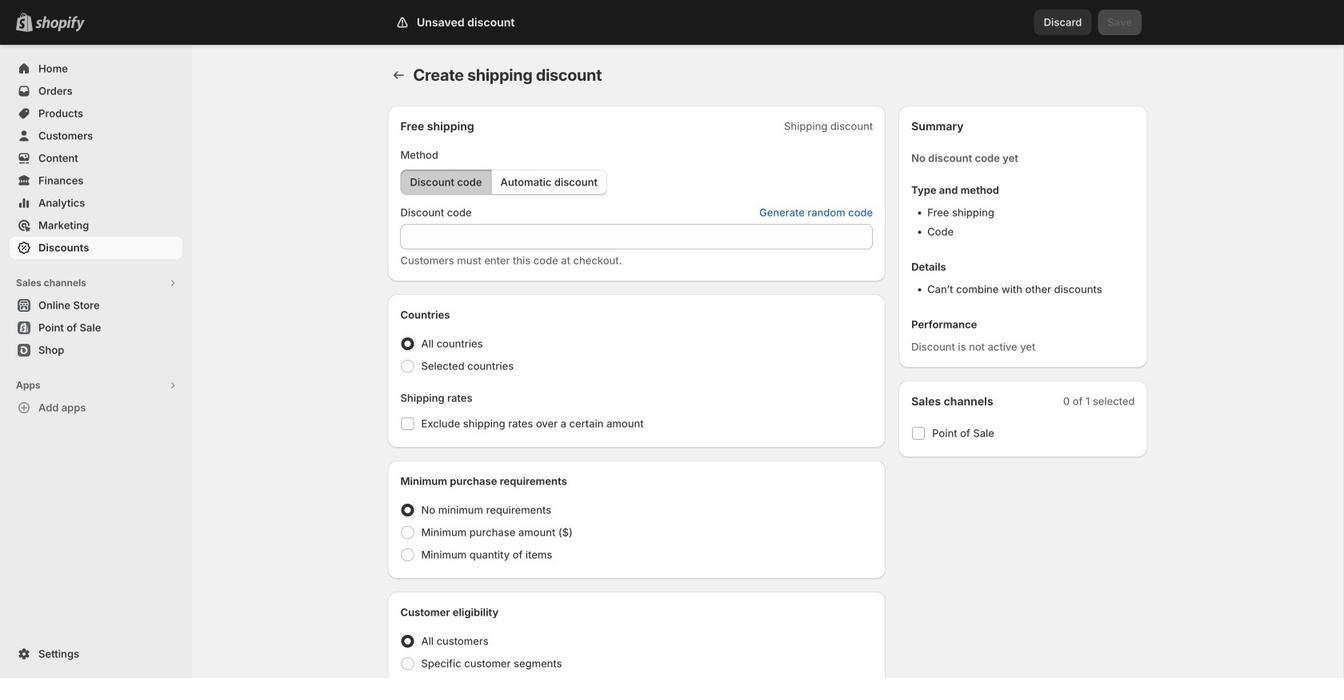 Task type: describe. For each thing, give the bounding box(es) containing it.
shopify image
[[35, 16, 85, 32]]



Task type: locate. For each thing, give the bounding box(es) containing it.
None text field
[[400, 224, 873, 250]]



